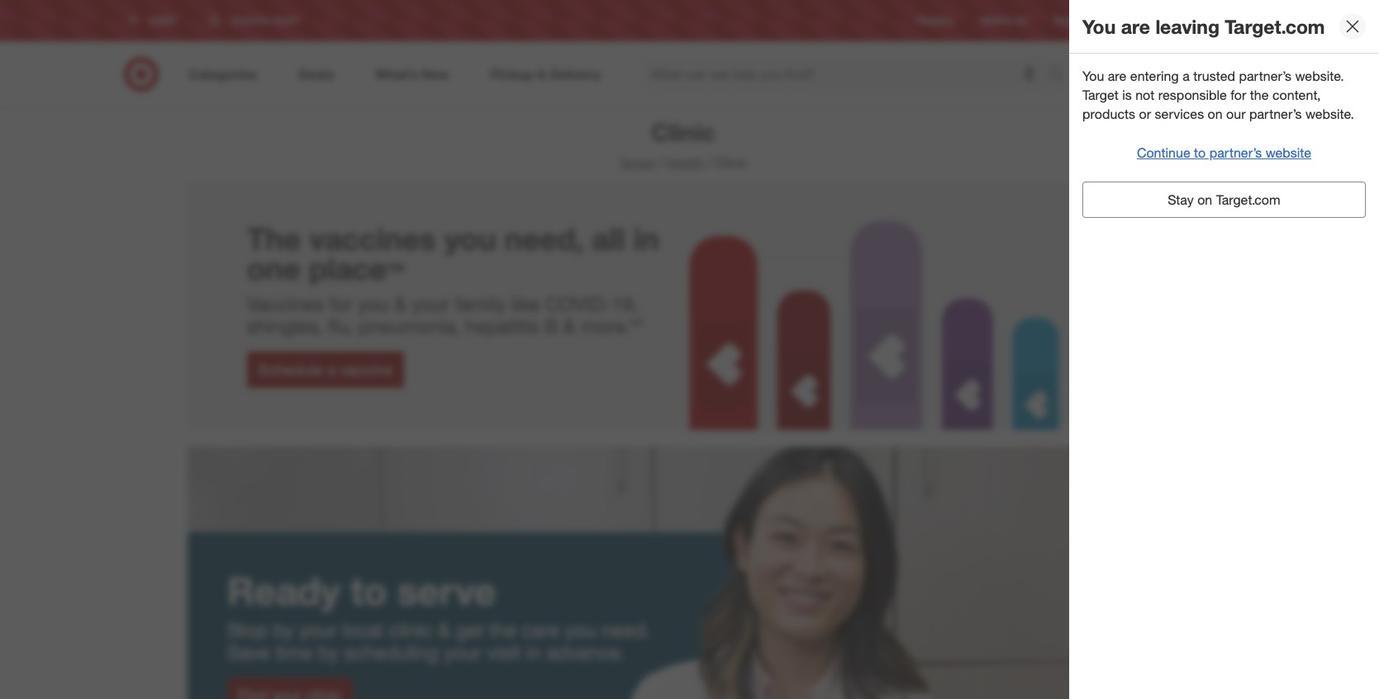 Task type: describe. For each thing, give the bounding box(es) containing it.
the inside ready to serve stop by your local clinic & get the care you need. save time by scheduling your visit in advance.
[[489, 619, 516, 643]]

schedule
[[258, 361, 323, 379]]

in inside ready to serve stop by your local clinic & get the care you need. save time by scheduling your visit in advance.
[[526, 641, 541, 665]]

responsible
[[1158, 87, 1227, 103]]

get
[[456, 619, 484, 643]]

scheduling
[[344, 641, 439, 665]]

2 / from the left
[[707, 155, 712, 171]]

one
[[247, 251, 301, 288]]

is
[[1122, 87, 1132, 103]]

place™
[[309, 251, 404, 288]]

b
[[545, 315, 558, 339]]

on inside you are entering a trusted partner's website. target is not responsible for the content, products or services on our partner's website.
[[1208, 106, 1223, 122]]

content,
[[1272, 87, 1321, 103]]

2 vertical spatial partner's
[[1209, 144, 1262, 161]]

for inside you are entering a trusted partner's website. target is not responsible for the content, products or services on our partner's website.
[[1231, 87, 1246, 103]]

0 vertical spatial website.
[[1295, 68, 1344, 84]]

1 / from the left
[[658, 155, 663, 171]]

all
[[592, 220, 625, 258]]

redcard
[[1054, 14, 1093, 27]]

What can we help you find? suggestions appear below search field
[[641, 56, 1053, 93]]

to for partner's
[[1194, 144, 1206, 161]]

entering
[[1130, 68, 1179, 84]]

target circle
[[1120, 14, 1175, 27]]

a inside you are entering a trusted partner's website. target is not responsible for the content, products or services on our partner's website.
[[1182, 68, 1190, 84]]

visit
[[487, 641, 521, 665]]

search
[[1041, 67, 1081, 84]]

local
[[342, 619, 383, 643]]

0 vertical spatial target.com
[[1225, 15, 1325, 38]]

or
[[1139, 106, 1151, 122]]

registry link
[[917, 14, 954, 28]]

0 vertical spatial clinic
[[651, 117, 715, 147]]

your left local
[[299, 619, 337, 643]]

0 horizontal spatial by
[[273, 619, 294, 643]]

serve
[[397, 568, 496, 615]]

weekly ad
[[980, 14, 1027, 27]]

ad
[[1015, 14, 1027, 27]]

like
[[511, 293, 540, 317]]

vaccines
[[247, 293, 324, 317]]

target circle link
[[1120, 14, 1175, 28]]

1 horizontal spatial by
[[318, 641, 339, 665]]

shingles,
[[247, 315, 323, 339]]

you inside ready to serve stop by your local clinic & get the care you need. save time by scheduling your visit in advance.
[[565, 619, 596, 643]]

website
[[1266, 144, 1311, 161]]

you for you are entering a trusted partner's website. target is not responsible for the content, products or services on our partner's website.
[[1082, 68, 1104, 84]]

to for serve
[[351, 568, 387, 615]]

you for you are leaving target.com
[[1082, 15, 1116, 38]]

family
[[455, 293, 506, 317]]

need.
[[601, 619, 650, 643]]

1 vertical spatial you
[[358, 293, 389, 317]]

0 horizontal spatial &
[[394, 293, 407, 317]]

target inside you are entering a trusted partner's website. target is not responsible for the content, products or services on our partner's website.
[[1082, 87, 1119, 103]]

stop
[[227, 619, 268, 643]]

your inside the vaccines you need, all in one place™ vaccines for you & your family like covid-19, shingles, flu, pneumonia, hepatitis b & more.**
[[412, 293, 450, 317]]

more.**
[[581, 315, 644, 339]]

target link
[[619, 155, 655, 171]]

your left visit
[[444, 641, 482, 665]]

0 vertical spatial you
[[444, 220, 496, 258]]

target.com inside "button"
[[1216, 192, 1280, 209]]



Task type: locate. For each thing, give the bounding box(es) containing it.
are
[[1121, 15, 1150, 38], [1108, 68, 1126, 84]]

1 horizontal spatial /
[[707, 155, 712, 171]]

for up our
[[1231, 87, 1246, 103]]

to inside ready to serve stop by your local clinic & get the care you need. save time by scheduling your visit in advance.
[[351, 568, 387, 615]]

the right get
[[489, 619, 516, 643]]

0 horizontal spatial /
[[658, 155, 663, 171]]

you
[[1082, 15, 1116, 38], [1082, 68, 1104, 84]]

ready to serve stop by your local clinic & get the care you need. save time by scheduling your visit in advance.
[[227, 568, 650, 665]]

stay on target.com button
[[1082, 182, 1366, 218]]

you right care
[[565, 619, 596, 643]]

on left our
[[1208, 106, 1223, 122]]

0 vertical spatial are
[[1121, 15, 1150, 38]]

clinic right health in the top of the page
[[715, 155, 748, 171]]

1 vertical spatial you
[[1082, 68, 1104, 84]]

partner's down content,
[[1249, 106, 1302, 122]]

you up 'family'
[[444, 220, 496, 258]]

website. down content,
[[1305, 106, 1354, 122]]

&
[[394, 293, 407, 317], [563, 315, 576, 339], [438, 619, 450, 643]]

continue
[[1137, 144, 1190, 161]]

1 vertical spatial target.com
[[1216, 192, 1280, 209]]

trusted
[[1193, 68, 1235, 84]]

partner's right the 13
[[1239, 68, 1292, 84]]

in right visit
[[526, 641, 541, 665]]

weekly
[[980, 14, 1012, 27]]

you are leaving target.com dialog
[[1069, 0, 1379, 700]]

are up is at right
[[1108, 68, 1126, 84]]

1 horizontal spatial target
[[1082, 87, 1119, 103]]

/ right health in the top of the page
[[707, 155, 712, 171]]

you
[[444, 220, 496, 258], [358, 293, 389, 317], [565, 619, 596, 643]]

13
[[1229, 59, 1239, 69]]

you down 'place™'
[[358, 293, 389, 317]]

0 vertical spatial target
[[1120, 14, 1147, 27]]

clinic
[[388, 619, 433, 643]]

0 vertical spatial the
[[1250, 87, 1269, 103]]

target.com
[[1225, 15, 1325, 38], [1216, 192, 1280, 209]]

your left 'family'
[[412, 293, 450, 317]]

schedule a vaccine button
[[247, 352, 404, 388]]

1 vertical spatial a
[[327, 361, 336, 379]]

vaccines
[[309, 220, 436, 258]]

1 you from the top
[[1082, 15, 1116, 38]]

flu,
[[328, 315, 353, 339]]

on
[[1208, 106, 1223, 122], [1197, 192, 1212, 209]]

target
[[1120, 14, 1147, 27], [1082, 87, 1119, 103], [619, 155, 655, 171]]

target left circle
[[1120, 14, 1147, 27]]

stores
[[1223, 14, 1252, 27]]

find stores
[[1201, 14, 1252, 27]]

the vaccines you need, all in one place™ vaccines for you & your family like covid-19, shingles, flu, pneumonia, hepatitis b & more.**
[[247, 220, 659, 339]]

1 vertical spatial the
[[489, 619, 516, 643]]

on right stay
[[1197, 192, 1212, 209]]

the inside you are entering a trusted partner's website. target is not responsible for the content, products or services on our partner's website.
[[1250, 87, 1269, 103]]

0 horizontal spatial for
[[329, 293, 352, 317]]

1 vertical spatial website.
[[1305, 106, 1354, 122]]

the
[[1250, 87, 1269, 103], [489, 619, 516, 643]]

partner's down our
[[1209, 144, 1262, 161]]

health link
[[666, 155, 704, 171]]

find
[[1201, 14, 1221, 27]]

website. up content,
[[1295, 68, 1344, 84]]

0 horizontal spatial in
[[526, 641, 541, 665]]

not
[[1135, 87, 1155, 103]]

1 vertical spatial target
[[1082, 87, 1119, 103]]

for down 'place™'
[[329, 293, 352, 317]]

1 vertical spatial in
[[526, 641, 541, 665]]

target.com down "continue to partner's website" link
[[1216, 192, 1280, 209]]

you right search 'button'
[[1082, 68, 1104, 84]]

1 horizontal spatial you
[[444, 220, 496, 258]]

schedule a vaccine
[[258, 361, 393, 379]]

& down 'place™'
[[394, 293, 407, 317]]

the left content,
[[1250, 87, 1269, 103]]

partner's
[[1239, 68, 1292, 84], [1249, 106, 1302, 122], [1209, 144, 1262, 161]]

hepatitis
[[466, 315, 539, 339]]

advance.
[[547, 641, 624, 665]]

a up responsible
[[1182, 68, 1190, 84]]

/ right target link
[[658, 155, 663, 171]]

target.com up the 13
[[1225, 15, 1325, 38]]

0 horizontal spatial you
[[358, 293, 389, 317]]

& inside ready to serve stop by your local clinic & get the care you need. save time by scheduling your visit in advance.
[[438, 619, 450, 643]]

products
[[1082, 106, 1135, 122]]

you are entering a trusted partner's website. target is not responsible for the content, products or services on our partner's website.
[[1082, 68, 1354, 122]]

save
[[227, 641, 270, 665]]

you are leaving target.com
[[1082, 15, 1325, 38]]

1 vertical spatial on
[[1197, 192, 1212, 209]]

need,
[[505, 220, 583, 258]]

0 horizontal spatial to
[[351, 568, 387, 615]]

1 horizontal spatial the
[[1250, 87, 1269, 103]]

a left vaccine
[[327, 361, 336, 379]]

weekly ad link
[[980, 14, 1027, 28]]

time
[[275, 641, 313, 665]]

2 horizontal spatial you
[[565, 619, 596, 643]]

0 vertical spatial to
[[1194, 144, 1206, 161]]

in inside the vaccines you need, all in one place™ vaccines for you & your family like covid-19, shingles, flu, pneumonia, hepatitis b & more.**
[[633, 220, 659, 258]]

are for entering
[[1108, 68, 1126, 84]]

continue to partner's website
[[1137, 144, 1311, 161]]

registry
[[917, 14, 954, 27]]

clinic up health "link"
[[651, 117, 715, 147]]

19,
[[612, 293, 639, 317]]

0 vertical spatial on
[[1208, 106, 1223, 122]]

website.
[[1295, 68, 1344, 84], [1305, 106, 1354, 122]]

ready
[[227, 568, 340, 615]]

care
[[522, 619, 560, 643]]

& left get
[[438, 619, 450, 643]]

continue to partner's website link
[[1082, 143, 1366, 162]]

2 you from the top
[[1082, 68, 1104, 84]]

circle
[[1149, 14, 1175, 27]]

target inside 'clinic target / health / clinic'
[[619, 155, 655, 171]]

to
[[1194, 144, 1206, 161], [351, 568, 387, 615]]

leaving
[[1155, 15, 1220, 38]]

13 link
[[1209, 56, 1245, 93]]

0 horizontal spatial the
[[489, 619, 516, 643]]

2 vertical spatial target
[[619, 155, 655, 171]]

are left leaving
[[1121, 15, 1150, 38]]

2 horizontal spatial target
[[1120, 14, 1147, 27]]

pneumonia,
[[359, 315, 460, 339]]

0 horizontal spatial target
[[619, 155, 655, 171]]

to right continue
[[1194, 144, 1206, 161]]

search button
[[1041, 56, 1081, 96]]

target up products
[[1082, 87, 1119, 103]]

1 vertical spatial are
[[1108, 68, 1126, 84]]

0 vertical spatial in
[[633, 220, 659, 258]]

stay
[[1168, 192, 1194, 209]]

a inside button
[[327, 361, 336, 379]]

1 horizontal spatial a
[[1182, 68, 1190, 84]]

0 vertical spatial for
[[1231, 87, 1246, 103]]

by
[[273, 619, 294, 643], [318, 641, 339, 665]]

for
[[1231, 87, 1246, 103], [329, 293, 352, 317]]

to up local
[[351, 568, 387, 615]]

find stores link
[[1201, 14, 1252, 28]]

stay on target.com
[[1168, 192, 1280, 209]]

for inside the vaccines you need, all in one place™ vaccines for you & your family like covid-19, shingles, flu, pneumonia, hepatitis b & more.**
[[329, 293, 352, 317]]

1 horizontal spatial for
[[1231, 87, 1246, 103]]

1 horizontal spatial to
[[1194, 144, 1206, 161]]

you left "target circle" link
[[1082, 15, 1116, 38]]

a
[[1182, 68, 1190, 84], [327, 361, 336, 379]]

you inside you are entering a trusted partner's website. target is not responsible for the content, products or services on our partner's website.
[[1082, 68, 1104, 84]]

2 vertical spatial you
[[565, 619, 596, 643]]

by right stop at the bottom of the page
[[273, 619, 294, 643]]

0 vertical spatial partner's
[[1239, 68, 1292, 84]]

your
[[412, 293, 450, 317], [299, 619, 337, 643], [444, 641, 482, 665]]

target left health "link"
[[619, 155, 655, 171]]

the
[[247, 220, 301, 258]]

vaccine
[[340, 361, 393, 379]]

in right all
[[633, 220, 659, 258]]

clinic
[[651, 117, 715, 147], [715, 155, 748, 171]]

0 vertical spatial a
[[1182, 68, 1190, 84]]

in
[[633, 220, 659, 258], [526, 641, 541, 665]]

0 horizontal spatial a
[[327, 361, 336, 379]]

1 horizontal spatial &
[[438, 619, 450, 643]]

health
[[666, 155, 704, 171]]

1 vertical spatial partner's
[[1249, 106, 1302, 122]]

1 horizontal spatial in
[[633, 220, 659, 258]]

1 vertical spatial to
[[351, 568, 387, 615]]

on inside "button"
[[1197, 192, 1212, 209]]

clinic target / health / clinic
[[619, 117, 748, 171]]

1 vertical spatial for
[[329, 293, 352, 317]]

2 horizontal spatial &
[[563, 315, 576, 339]]

1 vertical spatial clinic
[[715, 155, 748, 171]]

services
[[1155, 106, 1204, 122]]

are for leaving
[[1121, 15, 1150, 38]]

are inside you are entering a trusted partner's website. target is not responsible for the content, products or services on our partner's website.
[[1108, 68, 1126, 84]]

to inside you are leaving target.com dialog
[[1194, 144, 1206, 161]]

covid-
[[545, 293, 612, 317]]

redcard link
[[1054, 14, 1093, 28]]

our
[[1226, 106, 1246, 122]]

& right b
[[563, 315, 576, 339]]

by right the time
[[318, 641, 339, 665]]

0 vertical spatial you
[[1082, 15, 1116, 38]]

/
[[658, 155, 663, 171], [707, 155, 712, 171]]



Task type: vqa. For each thing, say whether or not it's contained in the screenshot.
second Day™ from the right
no



